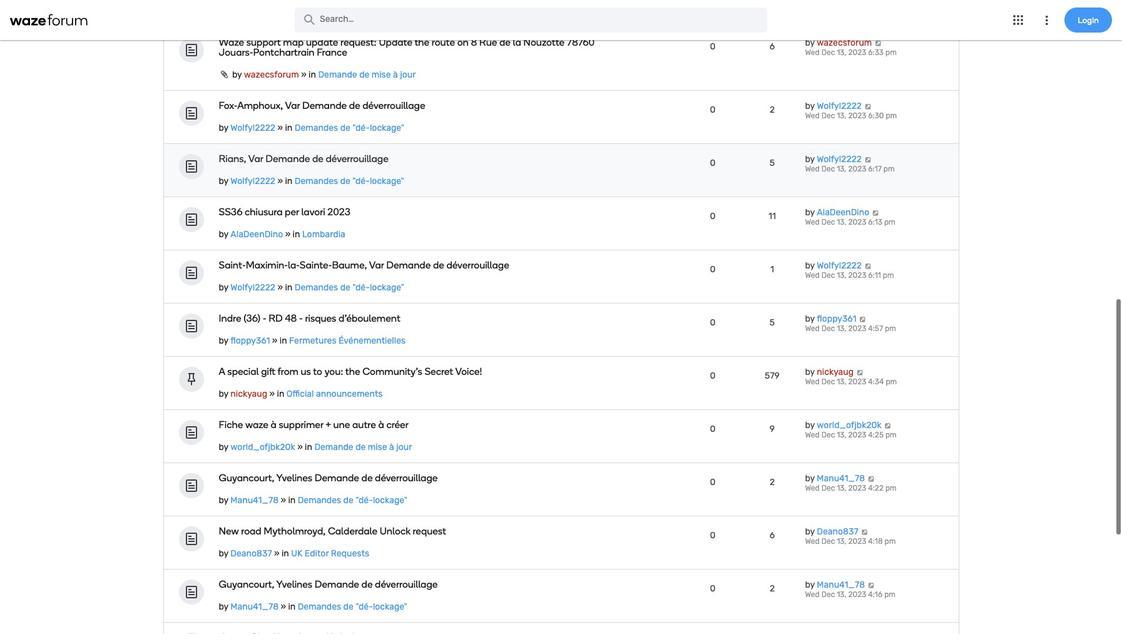 Task type: vqa. For each thing, say whether or not it's contained in the screenshot.


Task type: describe. For each thing, give the bounding box(es) containing it.
» in us unlock and update requests
[[277, 7, 428, 17]]

in up fox-amphoux, var demande de déverrouillage
[[309, 70, 316, 80]]

to
[[313, 366, 322, 378]]

official announcements link
[[287, 389, 383, 400]]

pontchartrain
[[253, 47, 315, 58]]

pm for wed dec 13, 2023 6:11 pm
[[883, 271, 894, 280]]

go to last post image for 6:30
[[864, 104, 872, 110]]

by wolfyl2222 for var
[[805, 261, 862, 271]]

demande up ss36 chiusura per lavori 2023
[[265, 153, 310, 165]]

wed for wed dec 13, 2023 4:25 pm
[[805, 431, 820, 440]]

1
[[770, 264, 774, 275]]

autre
[[352, 419, 376, 431]]

dec for wed dec 13, 2023 6:17 pm
[[822, 165, 835, 174]]

by aladeendino » in lombardia
[[219, 229, 345, 240]]

» left us
[[279, 7, 285, 17]]

wed for wed dec 13, 2023 6:33 pm
[[805, 48, 820, 57]]

wed dec 13, 2023 4:34 pm
[[805, 378, 897, 386]]

us
[[296, 7, 308, 17]]

0 vertical spatial demande de mise à jour link
[[318, 70, 416, 80]]

déverrouillage for wed dec 13, 2023 6:17 pm
[[326, 153, 389, 165]]

us
[[301, 366, 311, 378]]

lombardia
[[302, 229, 345, 240]]

déverrouillage for wed dec 13, 2023 4:16 pm
[[375, 579, 438, 590]]

by world_ofjbk20k
[[805, 420, 882, 431]]

0 for wed dec 13, 2023 6:30 pm
[[710, 105, 716, 115]]

waze
[[245, 419, 268, 431]]

fermetures
[[289, 336, 336, 346]]

1 horizontal spatial var
[[285, 100, 300, 112]]

secret
[[425, 366, 453, 378]]

paperclip image
[[219, 70, 230, 79]]

world_ofjbk20k for by world_ofjbk20k » in demande de mise à jour
[[231, 442, 295, 453]]

579
[[765, 371, 780, 381]]

0 for wed dec 13, 2023 6:13 pm
[[710, 211, 716, 222]]

request
[[413, 525, 446, 537]]

dec for wed dec 13, 2023 6:33 pm
[[822, 48, 835, 57]]

ss36 chiusura per lavori 2023 link
[[219, 206, 595, 218]]

supprimer
[[279, 419, 323, 431]]

» for wed dec 13, 2023 4:34 pm
[[269, 389, 275, 400]]

by manu41_78 » in demandes de "dé-lockage" for wed dec 13, 2023 4:22 pm
[[219, 495, 407, 506]]

dec for wed dec 13, 2023 4:22 pm
[[822, 484, 835, 493]]

fermetures événementielles link
[[289, 336, 406, 346]]

4:16
[[868, 590, 883, 599]]

baume,
[[332, 259, 367, 271]]

4:18
[[868, 537, 883, 546]]

by manu41_78 » in demandes de "dé-lockage" for wed dec 13, 2023 4:16 pm
[[219, 602, 407, 612]]

13, for 4:16
[[837, 590, 847, 599]]

0 for wed dec 13, 2023 4:16 pm
[[710, 584, 716, 594]]

wed dec 13, 2023 6:30 pm
[[805, 112, 897, 120]]

nickyaug link for by nickyaug » in official announcements
[[231, 389, 267, 400]]

» for wed dec 13, 2023 4:18 pm
[[274, 549, 279, 559]]

demande down france
[[318, 70, 357, 80]]

wolfyl2222 for wolfyl2222 link to the left of 6:17
[[817, 154, 862, 165]]

sainte-
[[300, 259, 332, 271]]

6 for waze support map update request: update the route on 8 rue de la nouzotte 78760 jouars-pontchartrain france
[[770, 42, 775, 52]]

fox-amphoux, var demande de déverrouillage
[[219, 100, 425, 112]]

official
[[287, 389, 314, 400]]

go to last post image for à
[[884, 423, 892, 429]]

6:17
[[868, 165, 882, 174]]

by nickyaug » in official announcements
[[219, 389, 383, 400]]

11
[[769, 211, 776, 222]]

guyancourt, for wed dec 13, 2023 4:22 pm
[[219, 472, 274, 484]]

a special gift from us to you: the community's secret voice!
[[219, 366, 482, 378]]

by for wolfyl2222 link to the left of 6:11
[[805, 261, 815, 271]]

13, for 6:11
[[837, 271, 847, 280]]

2023 for wed dec 13, 2023 6:11 pm
[[848, 271, 866, 280]]

0 for wed dec 13, 2023 4:22 pm
[[710, 477, 716, 488]]

2023 for wed dec 13, 2023 4:18 pm
[[848, 537, 866, 546]]

» for wed dec 13, 2023 6:30 pm
[[278, 123, 283, 134]]

indre (36) - rd 48 - risques d'éboulement link
[[219, 313, 595, 324]]

pm for wed dec 13, 2023 6:13 pm
[[884, 218, 895, 227]]

by aladeendino
[[805, 207, 869, 218]]

uk editor requests link
[[291, 549, 369, 559]]

by manu41_78 for wed dec 13, 2023 4:16 pm
[[805, 580, 865, 590]]

13, for 6:17
[[837, 165, 847, 174]]

demandes for wed dec 13, 2023 6:30 pm
[[295, 123, 338, 134]]

wolfyl2222 link down rians, on the top left of page
[[231, 176, 275, 187]]

new road mytholmroyd, calderdale unlock request
[[219, 525, 446, 537]]

mytholmroyd,
[[264, 525, 326, 537]]

à right waze
[[271, 419, 277, 431]]

nickyaug for by nickyaug
[[817, 367, 854, 378]]

lockage" for wed dec 13, 2023 4:16 pm
[[373, 602, 407, 612]]

waze support map update request: update the route on 8 rue de la nouzotte 78760 jouars-pontchartrain france
[[219, 37, 595, 58]]

in for wed dec 13, 2023 4:16 pm
[[288, 602, 296, 612]]

» for wed dec 13, 2023 6:17 pm
[[278, 176, 283, 187]]

voice!
[[455, 366, 482, 378]]

community's
[[362, 366, 422, 378]]

floppy361 for by floppy361
[[817, 314, 856, 324]]

indre (36) - rd 48 - risques d'éboulement
[[219, 313, 400, 324]]

demande down ss36 chiusura per lavori 2023 link
[[386, 259, 431, 271]]

jouars-
[[219, 47, 253, 58]]

0 for wed dec 13, 2023 6:33 pm
[[710, 42, 716, 52]]

2023 for wed dec 13, 2023 6:13 pm
[[848, 218, 866, 227]]

5 for rians, var demande de déverrouillage
[[770, 158, 775, 169]]

per
[[285, 206, 299, 218]]

demandes de "dé-lockage" link for wed dec 13, 2023 4:16 pm
[[298, 602, 407, 612]]

wolfyl2222 for wolfyl2222 link below maximin-
[[231, 283, 275, 293]]

deano837 link for by deano837
[[817, 527, 858, 537]]

road
[[241, 525, 261, 537]]

4:25
[[868, 431, 884, 440]]

jour for by world_ofjbk20k » in demande de mise à jour
[[396, 442, 412, 453]]

rians, var demande de déverrouillage link
[[219, 153, 595, 165]]

wed dec 13, 2023 6:13 pm
[[805, 218, 895, 227]]

wed dec 13, 2023 6:33 pm
[[805, 48, 897, 57]]

wolfyl2222 link left 6:17
[[817, 154, 862, 165]]

saint-
[[219, 259, 246, 271]]

go to last post image for 6:13
[[872, 210, 880, 216]]

update
[[306, 37, 338, 48]]

rd
[[269, 313, 283, 324]]

lombardia link
[[302, 229, 345, 240]]

by floppy361
[[805, 314, 856, 324]]

chiusura
[[245, 206, 283, 218]]

2023 right lavori
[[327, 206, 351, 218]]

world_ofjbk20k link for by world_ofjbk20k
[[817, 420, 882, 431]]

wed for wed dec 13, 2023 4:22 pm
[[805, 484, 820, 493]]

1 vertical spatial demande de mise à jour link
[[314, 442, 412, 453]]

rue
[[479, 37, 497, 48]]

new road mytholmroyd, calderdale unlock request link
[[219, 525, 595, 537]]

6:11
[[868, 271, 881, 280]]

2023 for wed dec 13, 2023 4:22 pm
[[848, 484, 866, 493]]

waze support map update request: update the route on 8 rue de la nouzotte 78760 jouars-pontchartrain france link
[[219, 37, 595, 58]]

by wolfyl2222 » in demandes de "dé-lockage" for demande
[[219, 123, 404, 134]]

amphoux,
[[237, 100, 283, 112]]

8
[[471, 37, 477, 48]]

de inside waze support map update request: update the route on 8 rue de la nouzotte 78760 jouars-pontchartrain france
[[499, 37, 511, 48]]

événementielles
[[339, 336, 406, 346]]

wolfyl2222 for wolfyl2222 link below rians, on the top left of page
[[231, 176, 275, 187]]

in for wed dec 13, 2023 4:18 pm
[[282, 549, 289, 559]]

2023 for wed dec 13, 2023 6:30 pm
[[848, 112, 866, 120]]

1 horizontal spatial unlock
[[380, 525, 410, 537]]

wazecsforum for by wazecsforum
[[817, 38, 872, 48]]

floppy361 link for by floppy361
[[817, 314, 856, 324]]

go to last post image up 6:17
[[864, 157, 872, 163]]

lavori
[[301, 206, 325, 218]]

78760
[[567, 37, 595, 48]]

jour for by wazecsforum » in demande de mise à jour
[[400, 70, 416, 80]]

4:34
[[868, 378, 884, 386]]

by for aladeendino link for by aladeendino
[[805, 207, 815, 218]]

0 horizontal spatial wazecsforum link
[[244, 70, 299, 80]]

ss36
[[219, 206, 242, 218]]

by deano837 » in uk editor requests
[[219, 549, 369, 559]]

wolfyl2222 link down amphoux,
[[231, 123, 275, 134]]

wed for wed dec 13, 2023 6:13 pm
[[805, 218, 820, 227]]

in left us
[[287, 7, 294, 17]]

(36)
[[244, 313, 261, 324]]

fox-
[[219, 100, 237, 112]]

by manu41_78 for wed dec 13, 2023 4:22 pm
[[805, 473, 865, 484]]

ss36 chiusura per lavori 2023
[[219, 206, 351, 218]]

go to last post image for 4:22
[[867, 476, 875, 482]]

by wazecsforum
[[805, 38, 872, 48]]

13, for 6:13
[[837, 218, 847, 227]]

by wolfyl2222 » in demandes de "dé-lockage" for sainte-
[[219, 283, 404, 293]]

1 vertical spatial the
[[345, 366, 360, 378]]

from
[[278, 366, 298, 378]]

créer
[[386, 419, 409, 431]]

demande down by world_ofjbk20k » in demande de mise à jour
[[315, 472, 359, 484]]

calderdale
[[328, 525, 377, 537]]

0 for wed dec 13, 2023 4:34 pm
[[710, 371, 716, 381]]

demandes for wed dec 13, 2023 4:16 pm
[[298, 602, 341, 612]]

dec for wed dec 13, 2023 4:57 pm
[[822, 324, 835, 333]]

saint-maximin-la-sainte-baume, var demande de déverrouillage link
[[219, 259, 595, 271]]

map
[[283, 37, 304, 48]]

by for by deano837's deano837 link
[[805, 527, 815, 537]]

update for requests
[[358, 7, 387, 17]]

saint-maximin-la-sainte-baume, var demande de déverrouillage
[[219, 259, 509, 271]]

pm for wed dec 13, 2023 4:22 pm
[[886, 484, 897, 493]]

support
[[246, 37, 281, 48]]

yvelines for wed dec 13, 2023 4:22 pm
[[276, 472, 312, 484]]

fox-amphoux, var demande de déverrouillage link
[[219, 100, 595, 112]]

13, for 6:30
[[837, 112, 847, 120]]

on
[[457, 37, 469, 48]]

dec for wed dec 13, 2023 6:11 pm
[[822, 271, 835, 280]]

6:30
[[868, 112, 884, 120]]

guyancourt, yvelines demande de déverrouillage for wed dec 13, 2023 4:22 pm
[[219, 472, 438, 484]]

» down pontchartrain
[[301, 70, 306, 80]]

go to last post image for d'éboulement
[[859, 316, 867, 323]]

"dé- for wed dec 13, 2023 6:30 pm
[[353, 123, 370, 134]]

wed dec 13, 2023 6:17 pm
[[805, 165, 895, 174]]

6:13
[[868, 218, 882, 227]]

la-
[[288, 259, 300, 271]]

by for wolfyl2222 link below maximin-
[[219, 283, 228, 293]]

demande down uk editor requests link
[[315, 579, 359, 590]]

wed dec 13, 2023 4:18 pm
[[805, 537, 896, 546]]

by for wolfyl2222 link left of 6:30
[[805, 101, 815, 112]]



Task type: locate. For each thing, give the bounding box(es) containing it.
and
[[340, 7, 355, 17]]

5 dec from the top
[[822, 271, 835, 280]]

0 vertical spatial update
[[358, 7, 387, 17]]

2023 left 6:33 at the top
[[848, 48, 866, 57]]

wolfyl2222 link left 6:11
[[817, 261, 862, 271]]

demande de mise à jour link down autre
[[314, 442, 412, 453]]

13,
[[837, 48, 847, 57], [837, 112, 847, 120], [837, 165, 847, 174], [837, 218, 847, 227], [837, 271, 847, 280], [837, 324, 847, 333], [837, 378, 847, 386], [837, 431, 847, 440], [837, 484, 847, 493], [837, 537, 847, 546], [837, 590, 847, 599]]

0 vertical spatial by wolfyl2222
[[805, 101, 862, 112]]

- right 48
[[299, 313, 303, 324]]

lockage"
[[370, 123, 404, 134], [370, 176, 404, 187], [370, 283, 404, 293], [373, 495, 407, 506], [373, 602, 407, 612]]

» down rd
[[272, 336, 277, 346]]

fiche waze à supprimer + une autre à créer
[[219, 419, 409, 431]]

» for wed dec 13, 2023 4:25 pm
[[297, 442, 303, 453]]

go to last post image for 4:18
[[861, 529, 869, 535]]

pm right 6:11
[[883, 271, 894, 280]]

fiche waze à supprimer + une autre à créer link
[[219, 419, 595, 431]]

by wolfyl2222 left 6:17
[[805, 154, 862, 165]]

2023 left 4:57
[[848, 324, 866, 333]]

nickyaug link
[[817, 367, 854, 378], [231, 389, 267, 400]]

wed dec 13, 2023 4:57 pm
[[805, 324, 896, 333]]

1 vertical spatial floppy361 link
[[231, 336, 270, 346]]

floppy361 for by floppy361 » in fermetures événementielles
[[231, 336, 270, 346]]

wolfyl2222 left 6:11
[[817, 261, 862, 271]]

0 horizontal spatial world_ofjbk20k
[[231, 442, 295, 453]]

dec left '4:25'
[[822, 431, 835, 440]]

announcements
[[316, 389, 383, 400]]

guyancourt, yvelines demande de déverrouillage link down new road mytholmroyd, calderdale unlock request link
[[219, 579, 595, 590]]

wolfyl2222 left 6:17
[[817, 154, 862, 165]]

guyancourt, yvelines demande de déverrouillage
[[219, 472, 438, 484], [219, 579, 438, 590]]

0 horizontal spatial unlock
[[310, 7, 338, 17]]

2023 left 6:17
[[848, 165, 866, 174]]

wed for wed dec 13, 2023 4:18 pm
[[805, 537, 820, 546]]

13, for 4:22
[[837, 484, 847, 493]]

maximin-
[[246, 259, 288, 271]]

wed for wed dec 13, 2023 6:17 pm
[[805, 165, 820, 174]]

2 vertical spatial 2
[[770, 584, 775, 594]]

var
[[285, 100, 300, 112], [248, 153, 263, 165], [369, 259, 384, 271]]

demande
[[318, 70, 357, 80], [302, 100, 347, 112], [265, 153, 310, 165], [386, 259, 431, 271], [314, 442, 353, 453], [315, 472, 359, 484], [315, 579, 359, 590]]

mise for by world_ofjbk20k » in demande de mise à jour
[[368, 442, 387, 453]]

var right rians, on the top left of page
[[248, 153, 263, 165]]

4:57
[[868, 324, 883, 333]]

world_ofjbk20k link
[[817, 420, 882, 431], [231, 442, 295, 453]]

2
[[770, 105, 775, 115], [770, 477, 775, 488], [770, 584, 775, 594]]

7 13, from the top
[[837, 378, 847, 386]]

"dé- for wed dec 13, 2023 6:11 pm
[[353, 283, 370, 293]]

by for 'world_ofjbk20k' link corresponding to by world_ofjbk20k » in demande de mise à jour
[[219, 442, 228, 453]]

nickyaug link down special
[[231, 389, 267, 400]]

1 guyancourt, from the top
[[219, 472, 274, 484]]

2 by wolfyl2222 from the top
[[805, 154, 862, 165]]

1 vertical spatial by manu41_78
[[805, 580, 865, 590]]

"dé- for wed dec 13, 2023 4:22 pm
[[356, 495, 373, 506]]

"dé- for wed dec 13, 2023 6:17 pm
[[353, 176, 370, 187]]

pm right 6:33 at the top
[[886, 48, 897, 57]]

1 wed from the top
[[805, 48, 820, 57]]

nouzotte
[[523, 37, 565, 48]]

rians,
[[219, 153, 246, 165]]

0 vertical spatial aladeendino
[[817, 207, 869, 218]]

0 vertical spatial wazecsforum
[[817, 38, 872, 48]]

1 horizontal spatial nickyaug
[[817, 367, 854, 378]]

by world_ofjbk20k » in demande de mise à jour
[[219, 442, 412, 453]]

0 vertical spatial world_ofjbk20k
[[817, 420, 882, 431]]

0 horizontal spatial aladeendino link
[[231, 229, 283, 240]]

demandes de "dé-lockage" link down uk editor requests link
[[298, 602, 407, 612]]

demandes for wed dec 13, 2023 6:17 pm
[[295, 176, 338, 187]]

0 horizontal spatial requests
[[331, 549, 369, 559]]

dec for wed dec 13, 2023 4:34 pm
[[822, 378, 835, 386]]

» down amphoux,
[[278, 123, 283, 134]]

by
[[805, 38, 815, 48], [232, 70, 242, 80], [805, 101, 815, 112], [219, 123, 228, 134], [805, 154, 815, 165], [219, 176, 228, 187], [805, 207, 815, 218], [219, 229, 228, 240], [805, 261, 815, 271], [219, 283, 228, 293], [805, 314, 815, 324], [219, 336, 228, 346], [805, 367, 815, 378], [219, 389, 228, 400], [805, 420, 815, 431], [219, 442, 228, 453], [805, 473, 815, 484], [219, 495, 228, 506], [805, 527, 815, 537], [219, 549, 228, 559], [805, 580, 815, 590], [219, 602, 228, 612]]

nickyaug link for by nickyaug
[[817, 367, 854, 378]]

aladeendino down chiusura
[[231, 229, 283, 240]]

yvelines for wed dec 13, 2023 4:16 pm
[[276, 579, 312, 590]]

déverrouillage for wed dec 13, 2023 4:22 pm
[[375, 472, 438, 484]]

by wolfyl2222
[[805, 101, 862, 112], [805, 154, 862, 165], [805, 261, 862, 271]]

1 vertical spatial floppy361
[[231, 336, 270, 346]]

go to last post image up 6:33 at the top
[[874, 40, 882, 47]]

update inside waze support map update request: update the route on 8 rue de la nouzotte 78760 jouars-pontchartrain france
[[379, 37, 412, 48]]

1 vertical spatial nickyaug link
[[231, 389, 267, 400]]

lockage" for wed dec 13, 2023 6:30 pm
[[370, 123, 404, 134]]

the inside waze support map update request: update the route on 8 rue de la nouzotte 78760 jouars-pontchartrain france
[[415, 37, 429, 48]]

world_ofjbk20k down waze
[[231, 442, 295, 453]]

demandes de "dé-lockage" link up "calderdale" at the bottom left of page
[[298, 495, 407, 506]]

demande de mise à jour link
[[318, 70, 416, 80], [314, 442, 412, 453]]

0 vertical spatial yvelines
[[276, 472, 312, 484]]

10 0 from the top
[[710, 530, 716, 541]]

1 vertical spatial world_ofjbk20k link
[[231, 442, 295, 453]]

2 guyancourt, yvelines demande de déverrouillage link from the top
[[219, 579, 595, 590]]

mise
[[372, 70, 391, 80], [368, 442, 387, 453]]

2 2 from the top
[[770, 477, 775, 488]]

wed for wed dec 13, 2023 6:30 pm
[[805, 112, 820, 120]]

8 13, from the top
[[837, 431, 847, 440]]

by deano837
[[805, 527, 858, 537]]

demande down 'by wazecsforum » in demande de mise à jour'
[[302, 100, 347, 112]]

2023 left 6:11
[[848, 271, 866, 280]]

9
[[770, 424, 775, 435]]

0 vertical spatial aladeendino link
[[817, 207, 869, 218]]

6 for new road mytholmroyd, calderdale unlock request
[[770, 530, 775, 541]]

wazecsforum
[[817, 38, 872, 48], [244, 70, 299, 80]]

1 guyancourt, yvelines demande de déverrouillage link from the top
[[219, 472, 595, 484]]

3 dec from the top
[[822, 165, 835, 174]]

une
[[333, 419, 350, 431]]

2 5 from the top
[[770, 318, 775, 328]]

by for 'nickyaug' link related to by nickyaug
[[805, 367, 815, 378]]

0 horizontal spatial -
[[263, 313, 266, 324]]

2 vertical spatial by wolfyl2222
[[805, 261, 862, 271]]

by manu41_78 » in demandes de "dé-lockage" up mytholmroyd,
[[219, 495, 407, 506]]

10 13, from the top
[[837, 537, 847, 546]]

4 0 from the top
[[710, 211, 716, 222]]

us unlock and update requests link
[[296, 7, 428, 17]]

0 vertical spatial 5
[[770, 158, 775, 169]]

3 13, from the top
[[837, 165, 847, 174]]

dec left 6:33 at the top
[[822, 48, 835, 57]]

fiche
[[219, 419, 243, 431]]

floppy361 link
[[817, 314, 856, 324], [231, 336, 270, 346]]

0 for wed dec 13, 2023 6:11 pm
[[710, 264, 716, 275]]

dec up by aladeendino
[[822, 165, 835, 174]]

13, left 4:34
[[837, 378, 847, 386]]

go to last post image up 6:11
[[864, 263, 872, 269]]

waze
[[219, 37, 244, 48]]

special
[[227, 366, 259, 378]]

nickyaug
[[817, 367, 854, 378], [231, 389, 267, 400]]

gift
[[261, 366, 275, 378]]

1 vertical spatial nickyaug
[[231, 389, 267, 400]]

1 vertical spatial guyancourt, yvelines demande de déverrouillage link
[[219, 579, 595, 590]]

0 vertical spatial by wolfyl2222 » in demandes de "dé-lockage"
[[219, 123, 404, 134]]

in for wed dec 13, 2023 6:11 pm
[[285, 283, 292, 293]]

deano837 for by deano837 » in uk editor requests
[[231, 549, 272, 559]]

in down 48
[[280, 336, 287, 346]]

13, for 4:18
[[837, 537, 847, 546]]

pm right 4:18
[[885, 537, 896, 546]]

demandes
[[295, 123, 338, 134], [295, 176, 338, 187], [295, 283, 338, 293], [298, 495, 341, 506], [298, 602, 341, 612]]

nickyaug left 4:34
[[817, 367, 854, 378]]

1 horizontal spatial deano837
[[817, 527, 858, 537]]

demandes down fox-amphoux, var demande de déverrouillage
[[295, 123, 338, 134]]

editor
[[305, 549, 329, 559]]

1 vertical spatial guyancourt,
[[219, 579, 274, 590]]

0 horizontal spatial nickyaug
[[231, 389, 267, 400]]

pm right 6:13
[[884, 218, 895, 227]]

demande down +
[[314, 442, 353, 453]]

2 guyancourt, yvelines demande de déverrouillage from the top
[[219, 579, 438, 590]]

0 horizontal spatial deano837 link
[[231, 549, 272, 559]]

1 horizontal spatial nickyaug link
[[817, 367, 854, 378]]

6:33
[[868, 48, 884, 57]]

0 for wed dec 13, 2023 4:57 pm
[[710, 318, 716, 328]]

2 - from the left
[[299, 313, 303, 324]]

4 13, from the top
[[837, 218, 847, 227]]

nickyaug for by nickyaug » in official announcements
[[231, 389, 267, 400]]

world_ofjbk20k
[[817, 420, 882, 431], [231, 442, 295, 453]]

wed dec 13, 2023 6:11 pm
[[805, 271, 894, 280]]

guyancourt, yvelines demande de déverrouillage link for wed dec 13, 2023 4:16 pm
[[219, 579, 595, 590]]

deano837 down road
[[231, 549, 272, 559]]

13, for 4:57
[[837, 324, 847, 333]]

13, left 6:13
[[837, 218, 847, 227]]

wolfyl2222 link down maximin-
[[231, 283, 275, 293]]

manu41_78 link
[[817, 473, 865, 484], [231, 495, 279, 506], [817, 580, 865, 590], [231, 602, 279, 612]]

2 6 from the top
[[770, 530, 775, 541]]

unlock
[[310, 7, 338, 17], [380, 525, 410, 537]]

1 vertical spatial deano837
[[231, 549, 272, 559]]

wed for wed dec 13, 2023 4:34 pm
[[805, 378, 820, 386]]

dec up by world_ofjbk20k
[[822, 378, 835, 386]]

go to last post image up wed dec 13, 2023 4:34 pm
[[856, 370, 864, 376]]

france
[[317, 47, 347, 58]]

go to last post image for 6:11
[[864, 263, 872, 269]]

48
[[285, 313, 297, 324]]

2 for wed dec 13, 2023 6:30 pm
[[770, 105, 775, 115]]

demandes down rians, var demande de déverrouillage
[[295, 176, 338, 187]]

a
[[219, 366, 225, 378]]

by wazecsforum » in demande de mise à jour
[[230, 70, 416, 80]]

0 horizontal spatial nickyaug link
[[231, 389, 267, 400]]

floppy361 link down '(36)'
[[231, 336, 270, 346]]

jour down fiche waze à supprimer + une autre à créer link
[[396, 442, 412, 453]]

3 by wolfyl2222 from the top
[[805, 261, 862, 271]]

the left the route
[[415, 37, 429, 48]]

1 horizontal spatial floppy361
[[817, 314, 856, 324]]

à left the créer
[[378, 419, 384, 431]]

pm
[[886, 48, 897, 57], [886, 112, 897, 120], [884, 165, 895, 174], [884, 218, 895, 227], [883, 271, 894, 280], [885, 324, 896, 333], [886, 378, 897, 386], [886, 431, 897, 440], [886, 484, 897, 493], [885, 537, 896, 546], [884, 590, 896, 599]]

2023 left 4:18
[[848, 537, 866, 546]]

wolfyl2222 link
[[817, 101, 862, 112], [231, 123, 275, 134], [817, 154, 862, 165], [231, 176, 275, 187], [817, 261, 862, 271], [231, 283, 275, 293]]

1 vertical spatial jour
[[396, 442, 412, 453]]

0 vertical spatial 2
[[770, 105, 775, 115]]

by manu41_78 » in demandes de "dé-lockage" down editor
[[219, 602, 407, 612]]

wolfyl2222 left 6:30
[[817, 101, 862, 112]]

1 vertical spatial var
[[248, 153, 263, 165]]

mise down autre
[[368, 442, 387, 453]]

1 vertical spatial requests
[[331, 549, 369, 559]]

aladeendino for by aladeendino
[[817, 207, 869, 218]]

dec for wed dec 13, 2023 4:16 pm
[[822, 590, 835, 599]]

1 vertical spatial unlock
[[380, 525, 410, 537]]

0 vertical spatial 6
[[770, 42, 775, 52]]

1 vertical spatial mise
[[368, 442, 387, 453]]

floppy361
[[817, 314, 856, 324], [231, 336, 270, 346]]

pm for wed dec 13, 2023 4:25 pm
[[886, 431, 897, 440]]

6 wed from the top
[[805, 324, 820, 333]]

7 dec from the top
[[822, 378, 835, 386]]

2 yvelines from the top
[[276, 579, 312, 590]]

0 vertical spatial nickyaug link
[[817, 367, 854, 378]]

go to last post image
[[874, 40, 882, 47], [864, 104, 872, 110], [872, 210, 880, 216], [864, 263, 872, 269], [867, 476, 875, 482], [861, 529, 869, 535], [867, 582, 875, 589]]

0 vertical spatial world_ofjbk20k link
[[817, 420, 882, 431]]

lockage" for wed dec 13, 2023 4:22 pm
[[373, 495, 407, 506]]

requests
[[389, 7, 428, 17], [331, 549, 369, 559]]

guyancourt, yvelines demande de déverrouillage link
[[219, 472, 595, 484], [219, 579, 595, 590]]

4 wed from the top
[[805, 218, 820, 227]]

request:
[[340, 37, 377, 48]]

0 vertical spatial floppy361 link
[[817, 314, 856, 324]]

13, left 6:33 at the top
[[837, 48, 847, 57]]

» down ss36 chiusura per lavori 2023
[[285, 229, 291, 240]]

1 yvelines from the top
[[276, 472, 312, 484]]

1 by manu41_78 from the top
[[805, 473, 865, 484]]

demandes de "dé-lockage" link for wed dec 13, 2023 4:22 pm
[[298, 495, 407, 506]]

0 vertical spatial nickyaug
[[817, 367, 854, 378]]

0 horizontal spatial aladeendino
[[231, 229, 283, 240]]

2 guyancourt, from the top
[[219, 579, 274, 590]]

1 vertical spatial 2
[[770, 477, 775, 488]]

floppy361 link left 4:57
[[817, 314, 856, 324]]

indre
[[219, 313, 241, 324]]

uk
[[291, 549, 303, 559]]

2 13, from the top
[[837, 112, 847, 120]]

3 0 from the top
[[710, 158, 716, 169]]

9 0 from the top
[[710, 477, 716, 488]]

0 vertical spatial guyancourt, yvelines demande de déverrouillage
[[219, 472, 438, 484]]

1 horizontal spatial the
[[415, 37, 429, 48]]

5 up 579
[[770, 318, 775, 328]]

pm right 6:30
[[886, 112, 897, 120]]

déverrouillage
[[363, 100, 425, 112], [326, 153, 389, 165], [447, 259, 509, 271], [375, 472, 438, 484], [375, 579, 438, 590]]

1 vertical spatial by manu41_78 » in demandes de "dé-lockage"
[[219, 602, 407, 612]]

go to last post image
[[864, 157, 872, 163], [859, 316, 867, 323], [856, 370, 864, 376], [884, 423, 892, 429]]

go to last post image up 4:18
[[861, 529, 869, 535]]

» left uk
[[274, 549, 279, 559]]

1 vertical spatial aladeendino
[[231, 229, 283, 240]]

wed
[[805, 48, 820, 57], [805, 112, 820, 120], [805, 165, 820, 174], [805, 218, 820, 227], [805, 271, 820, 280], [805, 324, 820, 333], [805, 378, 820, 386], [805, 431, 820, 440], [805, 484, 820, 493], [805, 537, 820, 546], [805, 590, 820, 599]]

1 5 from the top
[[770, 158, 775, 169]]

0 vertical spatial var
[[285, 100, 300, 112]]

2 wed from the top
[[805, 112, 820, 120]]

0 horizontal spatial deano837
[[231, 549, 272, 559]]

» for wed dec 13, 2023 4:22 pm
[[281, 495, 286, 506]]

world_ofjbk20k link down wed dec 13, 2023 4:34 pm
[[817, 420, 882, 431]]

demandes de "dé-lockage" link
[[295, 123, 404, 134], [295, 176, 404, 187], [295, 283, 404, 293], [298, 495, 407, 506], [298, 602, 407, 612]]

2023 left '4:25'
[[848, 431, 866, 440]]

demandes down sainte-
[[295, 283, 338, 293]]

0 vertical spatial the
[[415, 37, 429, 48]]

go to last post image up 4:22
[[867, 476, 875, 482]]

2 by manu41_78 from the top
[[805, 580, 865, 590]]

pm for wed dec 13, 2023 4:18 pm
[[885, 537, 896, 546]]

0 vertical spatial deano837
[[817, 527, 858, 537]]

demandes for wed dec 13, 2023 6:11 pm
[[295, 283, 338, 293]]

1 - from the left
[[263, 313, 266, 324]]

1 vertical spatial world_ofjbk20k
[[231, 442, 295, 453]]

world_ofjbk20k link for by world_ofjbk20k » in demande de mise à jour
[[231, 442, 295, 453]]

0 vertical spatial floppy361
[[817, 314, 856, 324]]

2 dec from the top
[[822, 112, 835, 120]]

5 0 from the top
[[710, 264, 716, 275]]

deano837 for by deano837
[[817, 527, 858, 537]]

1 vertical spatial by wolfyl2222
[[805, 154, 862, 165]]

10 wed from the top
[[805, 537, 820, 546]]

2 horizontal spatial var
[[369, 259, 384, 271]]

1 vertical spatial 5
[[770, 318, 775, 328]]

2023 left 4:34
[[848, 378, 866, 386]]

1 vertical spatial 6
[[770, 530, 775, 541]]

0 vertical spatial wazecsforum link
[[817, 38, 872, 48]]

9 13, from the top
[[837, 484, 847, 493]]

à down the créer
[[389, 442, 394, 453]]

in down la-
[[285, 283, 292, 293]]

0 vertical spatial mise
[[372, 70, 391, 80]]

nickyaug down special
[[231, 389, 267, 400]]

wed dec 13, 2023 4:22 pm
[[805, 484, 897, 493]]

1 horizontal spatial wazecsforum
[[817, 38, 872, 48]]

yvelines down by world_ofjbk20k » in demande de mise à jour
[[276, 472, 312, 484]]

1 horizontal spatial world_ofjbk20k link
[[817, 420, 882, 431]]

3 by wolfyl2222 » in demandes de "dé-lockage" from the top
[[219, 283, 404, 293]]

world_ofjbk20k for by world_ofjbk20k
[[817, 420, 882, 431]]

0 for wed dec 13, 2023 4:25 pm
[[710, 424, 716, 435]]

5 13, from the top
[[837, 271, 847, 280]]

dec left 4:18
[[822, 537, 835, 546]]

go to last post image up 6:13
[[872, 210, 880, 216]]

4:22
[[868, 484, 884, 493]]

1 13, from the top
[[837, 48, 847, 57]]

2023 for wed dec 13, 2023 6:17 pm
[[848, 165, 866, 174]]

wed dec 13, 2023 4:25 pm
[[805, 431, 897, 440]]

in
[[287, 7, 294, 17], [309, 70, 316, 80], [285, 123, 292, 134], [285, 176, 292, 187], [293, 229, 300, 240], [285, 283, 292, 293], [280, 336, 287, 346], [277, 389, 284, 400], [305, 442, 312, 453], [288, 495, 296, 506], [282, 549, 289, 559], [288, 602, 296, 612]]

risques
[[305, 313, 336, 324]]

0 horizontal spatial world_ofjbk20k link
[[231, 442, 295, 453]]

4 dec from the top
[[822, 218, 835, 227]]

by wolfyl2222 » in demandes de "dé-lockage"
[[219, 123, 404, 134], [219, 176, 404, 187], [219, 283, 404, 293]]

de
[[499, 37, 511, 48], [359, 70, 369, 80], [349, 100, 360, 112], [340, 123, 350, 134], [312, 153, 323, 165], [340, 176, 350, 187], [433, 259, 444, 271], [340, 283, 350, 293], [356, 442, 366, 453], [361, 472, 373, 484], [343, 495, 353, 506], [361, 579, 373, 590], [343, 602, 353, 612]]

0 horizontal spatial the
[[345, 366, 360, 378]]

aladeendino link
[[817, 207, 869, 218], [231, 229, 283, 240]]

7 wed from the top
[[805, 378, 820, 386]]

by for by deano837 » in uk editor requests deano837 link
[[219, 549, 228, 559]]

6 dec from the top
[[822, 324, 835, 333]]

1 horizontal spatial wazecsforum link
[[817, 38, 872, 48]]

1 by wolfyl2222 from the top
[[805, 101, 862, 112]]

wed dec 13, 2023 4:16 pm
[[805, 590, 896, 599]]

1 by wolfyl2222 » in demandes de "dé-lockage" from the top
[[219, 123, 404, 134]]

13, left '4:25'
[[837, 431, 847, 440]]

deano837 link for by deano837 » in uk editor requests
[[231, 549, 272, 559]]

you:
[[325, 366, 343, 378]]

la
[[513, 37, 521, 48]]

1 6 from the top
[[770, 42, 775, 52]]

unlock left request
[[380, 525, 410, 537]]

lockage" for wed dec 13, 2023 6:17 pm
[[370, 176, 404, 187]]

8 wed from the top
[[805, 431, 820, 440]]

2 0 from the top
[[710, 105, 716, 115]]

1 horizontal spatial aladeendino
[[817, 207, 869, 218]]

by manu41_78
[[805, 473, 865, 484], [805, 580, 865, 590]]

by for wolfyl2222 link to the left of 6:17
[[805, 154, 815, 165]]

1 by manu41_78 » in demandes de "dé-lockage" from the top
[[219, 495, 407, 506]]

13, left 6:11
[[837, 271, 847, 280]]

pm right 4:16
[[884, 590, 896, 599]]

11 wed from the top
[[805, 590, 820, 599]]

var right baume, on the left of the page
[[369, 259, 384, 271]]

3 2 from the top
[[770, 584, 775, 594]]

by wolfyl2222 for déverrouillage
[[805, 101, 862, 112]]

demandes de "dé-lockage" link up lavori
[[295, 176, 404, 187]]

1 horizontal spatial deano837 link
[[817, 527, 858, 537]]

11 0 from the top
[[710, 584, 716, 594]]

aladeendino link down chiusura
[[231, 229, 283, 240]]

» up mytholmroyd,
[[281, 495, 286, 506]]

jour down waze support map update request: update the route on 8 rue de la nouzotte 78760 jouars-pontchartrain france link
[[400, 70, 416, 80]]

1 vertical spatial deano837 link
[[231, 549, 272, 559]]

0 horizontal spatial floppy361 link
[[231, 336, 270, 346]]

go to last post image up 4:16
[[867, 582, 875, 589]]

0 for wed dec 13, 2023 6:17 pm
[[710, 158, 716, 169]]

wazecsforum for by wazecsforum » in demande de mise à jour
[[244, 70, 299, 80]]

0 vertical spatial unlock
[[310, 7, 338, 17]]

11 dec from the top
[[822, 590, 835, 599]]

update right 'and'
[[358, 7, 387, 17]]

0 horizontal spatial var
[[248, 153, 263, 165]]

2 by manu41_78 » in demandes de "dé-lockage" from the top
[[219, 602, 407, 612]]

13, left 4:57
[[837, 324, 847, 333]]

1 guyancourt, yvelines demande de déverrouillage from the top
[[219, 472, 438, 484]]

0 horizontal spatial floppy361
[[231, 336, 270, 346]]

13, left 4:16
[[837, 590, 847, 599]]

go to last post image up 6:30
[[864, 104, 872, 110]]

3 wed from the top
[[805, 165, 820, 174]]

by for by nickyaug » in official announcements's 'nickyaug' link
[[219, 389, 228, 400]]

in for wed dec 13, 2023 4:22 pm
[[288, 495, 296, 506]]

world_ofjbk20k down wed dec 13, 2023 4:34 pm
[[817, 420, 882, 431]]

update
[[358, 7, 387, 17], [379, 37, 412, 48]]

1 vertical spatial guyancourt, yvelines demande de déverrouillage
[[219, 579, 438, 590]]

by wolfyl2222 left 6:30
[[805, 101, 862, 112]]

13, for 4:25
[[837, 431, 847, 440]]

requests down "calderdale" at the bottom left of page
[[331, 549, 369, 559]]

0 horizontal spatial wazecsforum
[[244, 70, 299, 80]]

5 wed from the top
[[805, 271, 820, 280]]

1 vertical spatial update
[[379, 37, 412, 48]]

2 by wolfyl2222 » in demandes de "dé-lockage" from the top
[[219, 176, 404, 187]]

demandes de "dé-lockage" link for wed dec 13, 2023 6:17 pm
[[295, 176, 404, 187]]

by wolfyl2222 » in demandes de "dé-lockage" for de
[[219, 176, 404, 187]]

6
[[770, 42, 775, 52], [770, 530, 775, 541]]

7 0 from the top
[[710, 371, 716, 381]]

0 vertical spatial jour
[[400, 70, 416, 80]]

floppy361 left 4:57
[[817, 314, 856, 324]]

requests for » in us unlock and update requests
[[389, 7, 428, 17]]

0 vertical spatial by manu41_78
[[805, 473, 865, 484]]

5 for indre (36) - rd 48 - risques d'éboulement
[[770, 318, 775, 328]]

6 13, from the top
[[837, 324, 847, 333]]

0 vertical spatial deano837 link
[[817, 527, 858, 537]]

1 horizontal spatial floppy361 link
[[817, 314, 856, 324]]

1 vertical spatial by wolfyl2222 » in demandes de "dé-lockage"
[[219, 176, 404, 187]]

the
[[415, 37, 429, 48], [345, 366, 360, 378]]

1 vertical spatial wazecsforum link
[[244, 70, 299, 80]]

13, left 6:17
[[837, 165, 847, 174]]

9 dec from the top
[[822, 484, 835, 493]]

1 horizontal spatial world_ofjbk20k
[[817, 420, 882, 431]]

pm right 4:22
[[886, 484, 897, 493]]

by nickyaug
[[805, 367, 854, 378]]

by for wolfyl2222 link under amphoux,
[[219, 123, 228, 134]]

deano837 link
[[817, 527, 858, 537], [231, 549, 272, 559]]

2 vertical spatial by wolfyl2222 » in demandes de "dé-lockage"
[[219, 283, 404, 293]]

11 13, from the top
[[837, 590, 847, 599]]

pm right '4:25'
[[886, 431, 897, 440]]

demande de mise à jour link down the request:
[[318, 70, 416, 80]]

in for wed dec 13, 2023 6:30 pm
[[285, 123, 292, 134]]

6 0 from the top
[[710, 318, 716, 328]]

0 vertical spatial guyancourt,
[[219, 472, 274, 484]]

1 2 from the top
[[770, 105, 775, 115]]

13, left 4:22
[[837, 484, 847, 493]]

wolfyl2222 for wolfyl2222 link to the left of 6:11
[[817, 261, 862, 271]]

update for the
[[379, 37, 412, 48]]

"dé- for wed dec 13, 2023 4:16 pm
[[356, 602, 373, 612]]

0 vertical spatial by manu41_78 » in demandes de "dé-lockage"
[[219, 495, 407, 506]]

demandes de "dé-lockage" link for wed dec 13, 2023 6:30 pm
[[295, 123, 404, 134]]

1 vertical spatial aladeendino link
[[231, 229, 283, 240]]

0 vertical spatial guyancourt, yvelines demande de déverrouillage link
[[219, 472, 595, 484]]

demandes for wed dec 13, 2023 4:22 pm
[[298, 495, 341, 506]]

8 dec from the top
[[822, 431, 835, 440]]

1 dec from the top
[[822, 48, 835, 57]]

8 0 from the top
[[710, 424, 716, 435]]

guyancourt, yvelines demande de déverrouillage down by world_ofjbk20k » in demande de mise à jour
[[219, 472, 438, 484]]

1 0 from the top
[[710, 42, 716, 52]]

1 vertical spatial wazecsforum
[[244, 70, 299, 80]]

1 vertical spatial yvelines
[[276, 579, 312, 590]]

guyancourt, yvelines demande de déverrouillage for wed dec 13, 2023 4:16 pm
[[219, 579, 438, 590]]

13, for 4:34
[[837, 378, 847, 386]]

10 dec from the top
[[822, 537, 835, 546]]

9 wed from the top
[[805, 484, 820, 493]]

requests up waze support map update request: update the route on 8 rue de la nouzotte 78760 jouars-pontchartrain france link
[[389, 7, 428, 17]]

d'éboulement
[[339, 313, 400, 324]]

dec up by nickyaug
[[822, 324, 835, 333]]

1 horizontal spatial aladeendino link
[[817, 207, 869, 218]]

1 horizontal spatial -
[[299, 313, 303, 324]]

2023 left 4:22
[[848, 484, 866, 493]]

0 vertical spatial requests
[[389, 7, 428, 17]]

2 vertical spatial var
[[369, 259, 384, 271]]

in up rians, var demande de déverrouillage
[[285, 123, 292, 134]]

wolfyl2222 link left 6:30
[[817, 101, 862, 112]]

2023 for wed dec 13, 2023 4:57 pm
[[848, 324, 866, 333]]

dec for wed dec 13, 2023 4:18 pm
[[822, 537, 835, 546]]

aladeendino
[[817, 207, 869, 218], [231, 229, 283, 240]]



